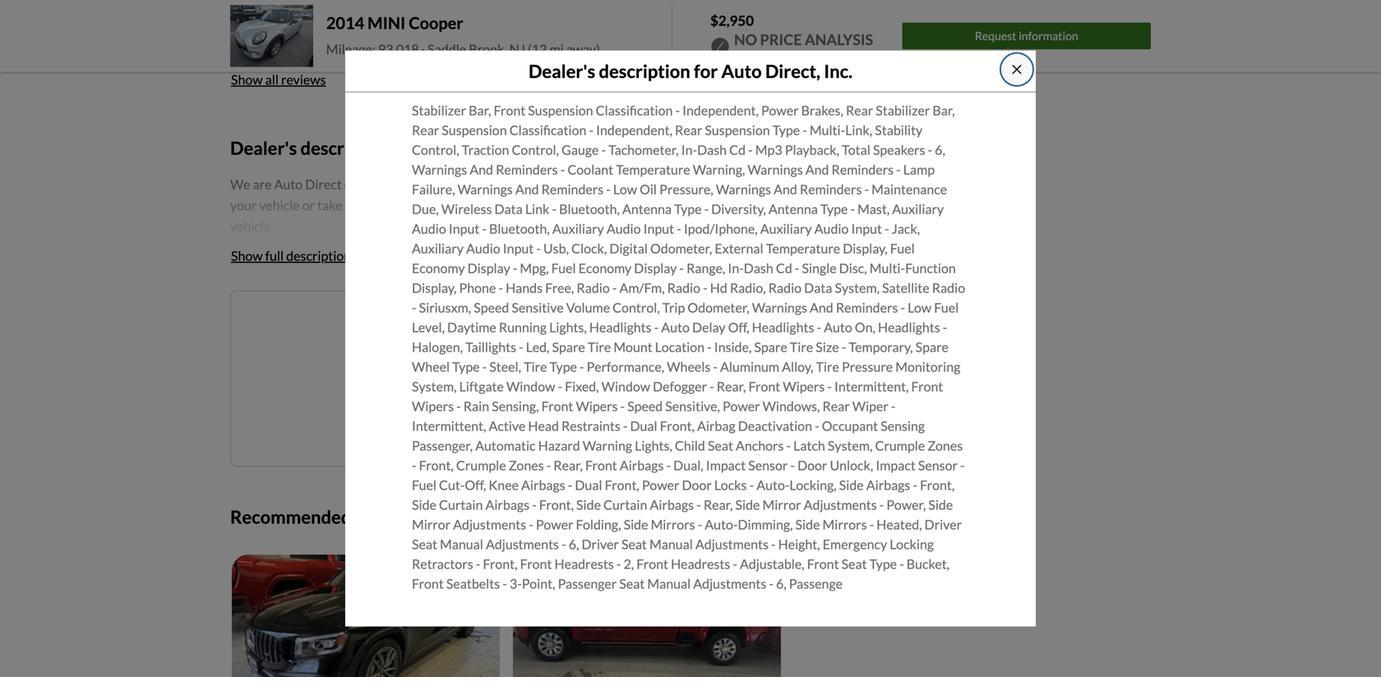 Task type: describe. For each thing, give the bounding box(es) containing it.
buy
[[734, 176, 755, 192]]

dealer's description
[[230, 137, 392, 159]]

scroll left image
[[717, 511, 724, 526]]

full
[[265, 248, 284, 264]]

(26
[[290, 38, 309, 54]]

1 or from the left
[[302, 197, 315, 213]]

away)
[[566, 41, 600, 57]]

on
[[673, 197, 688, 213]]

listings
[[501, 319, 542, 335]]

next
[[719, 197, 745, 213]]

show inside we are auto direct conveniently located in saddle brook nj. we offer financing and can buy your vehicle or take it in as trade in. stop by or give us a call to explore options on your next vehicle. additional information show full description
[[231, 248, 263, 264]]

request information button
[[902, 23, 1151, 49]]

auto inside dealer's description for auto direct, inc. dialog
[[721, 60, 762, 82]]

2 your from the left
[[690, 197, 717, 213]]

direct,
[[765, 60, 820, 82]]

new
[[473, 319, 498, 335]]

conveniently
[[344, 176, 418, 192]]

analysis
[[805, 30, 873, 48]]

mileage:
[[326, 41, 376, 57]]

1 vertical spatial to
[[494, 420, 504, 432]]

agree
[[468, 420, 493, 432]]

close modal dealer's description for auto direct, inc. image
[[1010, 63, 1024, 76]]

saddle inside we are auto direct conveniently located in saddle brook nj. we offer financing and can buy your vehicle or take it in as trade in. stop by or give us a call to explore options on your next vehicle. additional information show full description
[[479, 176, 518, 192]]

2014 mini cooper image
[[230, 5, 313, 67]]

take
[[317, 197, 342, 213]]

are
[[253, 176, 272, 192]]

93,018
[[378, 41, 419, 57]]

clicking
[[366, 420, 399, 432]]

options
[[627, 197, 671, 213]]

all
[[265, 71, 279, 88]]

policy
[[556, 420, 583, 432]]

dealer
[[431, 506, 483, 528]]

direct
[[305, 176, 342, 192]]

from
[[355, 506, 394, 528]]

reviews)
[[312, 38, 361, 54]]

nj.
[[558, 176, 576, 192]]

it
[[345, 197, 353, 213]]

description for dealer's description for auto direct, inc.
[[599, 60, 690, 82]]

request
[[975, 29, 1017, 43]]

privacy
[[522, 420, 555, 432]]

0.0 (26 reviews)
[[252, 30, 361, 58]]

2021 mercedes-benz glb-class image
[[232, 555, 500, 677]]

1 we from the left
[[230, 176, 250, 192]]

email me
[[576, 374, 628, 390]]

use
[[641, 420, 658, 432]]

vehicle
[[259, 197, 300, 213]]

me for email
[[611, 374, 628, 390]]

recommended from this dealer
[[230, 506, 483, 528]]

salvage
[[734, 48, 773, 62]]

vehicle.
[[230, 218, 274, 234]]

for
[[694, 60, 718, 82]]

terms
[[602, 420, 629, 432]]

2014
[[326, 13, 364, 33]]

trade
[[384, 197, 415, 213]]

terms of use link
[[602, 420, 658, 432]]

dealer's for dealer's description
[[230, 137, 297, 159]]

call
[[545, 197, 564, 213]]

like
[[545, 319, 566, 335]]

·
[[422, 41, 425, 57]]

1 vertical spatial this
[[398, 506, 428, 528]]

brook,
[[469, 41, 507, 57]]

email me button
[[566, 364, 638, 400]]

"email
[[401, 420, 428, 432]]

dealer's for dealer's description for auto direct, inc.
[[529, 60, 595, 82]]

2 or from the left
[[479, 197, 491, 213]]

one
[[593, 319, 615, 335]]

stop
[[433, 197, 460, 213]]

dealer's description for auto direct, inc. dialog
[[345, 0, 1036, 627]]

show all reviews
[[231, 71, 326, 88]]

information
[[293, 239, 361, 255]]

to inside we are auto direct conveniently located in saddle brook nj. we offer financing and can buy your vehicle or take it in as trade in. stop by or give us a call to explore options on your next vehicle. additional information show full description
[[567, 197, 579, 213]]

privacy policy link
[[522, 420, 583, 432]]

notify me of new listings like this one
[[398, 319, 615, 335]]

in.
[[417, 197, 431, 213]]



Task type: locate. For each thing, give the bounding box(es) containing it.
saddle right · in the top left of the page
[[428, 41, 466, 57]]

1 your from the left
[[230, 197, 257, 213]]

no
[[734, 30, 757, 48]]

0 horizontal spatial saddle
[[428, 41, 466, 57]]

your up vehicle. in the left top of the page
[[230, 197, 257, 213]]

Email address email field
[[376, 365, 556, 399]]

show left full
[[231, 248, 263, 264]]

a
[[536, 197, 542, 213]]

0 vertical spatial description
[[599, 60, 690, 82]]

auto inside we are auto direct conveniently located in saddle brook nj. we offer financing and can buy your vehicle or take it in as trade in. stop by or give us a call to explore options on your next vehicle. additional information show full description
[[274, 176, 303, 192]]

description right full
[[286, 248, 351, 264]]

1 vertical spatial show
[[231, 248, 263, 264]]

1 vertical spatial description
[[301, 137, 392, 159]]

0 horizontal spatial or
[[302, 197, 315, 213]]

me right email in the left bottom of the page
[[611, 374, 628, 390]]

1 horizontal spatial saddle
[[479, 176, 518, 192]]

notify
[[398, 319, 436, 335]]

0 horizontal spatial auto
[[274, 176, 303, 192]]

(12
[[528, 41, 547, 57]]

give
[[494, 197, 518, 213]]

auto down no
[[721, 60, 762, 82]]

description left the for
[[599, 60, 690, 82]]

we are auto direct conveniently located in saddle brook nj. we offer financing and can buy your vehicle or take it in as trade in. stop by or give us a call to explore options on your next vehicle. additional information show full description
[[230, 176, 755, 264]]

information
[[1019, 29, 1078, 43]]

description
[[599, 60, 690, 82], [301, 137, 392, 159], [286, 248, 351, 264]]

of
[[459, 319, 471, 335], [631, 420, 639, 432]]

to right call
[[567, 197, 579, 213]]

additional
[[230, 239, 290, 255]]

0 horizontal spatial your
[[230, 197, 257, 213]]

description inside we are auto direct conveniently located in saddle brook nj. we offer financing and can buy your vehicle or take it in as trade in. stop by or give us a call to explore options on your next vehicle. additional information show full description
[[286, 248, 351, 264]]

email
[[576, 374, 608, 390]]

0 horizontal spatial of
[[459, 319, 471, 335]]

can
[[711, 176, 731, 192]]

1 show from the top
[[231, 71, 263, 88]]

saddle
[[428, 41, 466, 57], [479, 176, 518, 192]]

star image
[[230, 38, 245, 51]]

request information
[[975, 29, 1078, 43]]

financing
[[633, 176, 685, 192]]

0.0
[[252, 30, 283, 58]]

in up by
[[466, 176, 477, 192]]

1 horizontal spatial this
[[569, 319, 590, 335]]

dealer's down mi at top
[[529, 60, 595, 82]]

this right from
[[398, 506, 428, 528]]

to
[[567, 197, 579, 213], [494, 420, 504, 432]]

cooper
[[409, 13, 463, 33]]

1 horizontal spatial we
[[579, 176, 599, 192]]

your
[[230, 197, 257, 213], [690, 197, 717, 213]]

our
[[505, 420, 520, 432]]

recommended
[[230, 506, 351, 528]]

me,"
[[430, 420, 448, 432]]

1 horizontal spatial dealer's
[[529, 60, 595, 82]]

description for dealer's description
[[301, 137, 392, 159]]

no price analysis salvage reported
[[734, 30, 873, 62]]

description inside dialog
[[599, 60, 690, 82]]

me
[[438, 319, 456, 335], [611, 374, 628, 390]]

me right notify
[[438, 319, 456, 335]]

$2,950
[[710, 12, 754, 29]]

0 vertical spatial and
[[687, 176, 709, 192]]

0 vertical spatial this
[[569, 319, 590, 335]]

scroll right image
[[766, 511, 773, 526]]

we left are in the top of the page
[[230, 176, 250, 192]]

0 vertical spatial show
[[231, 71, 263, 88]]

me inside button
[[611, 374, 628, 390]]

0 horizontal spatial dealer's
[[230, 137, 297, 159]]

1 horizontal spatial and
[[687, 176, 709, 192]]

dealer's
[[529, 60, 595, 82], [230, 137, 297, 159]]

inc.
[[824, 60, 853, 82]]

1 horizontal spatial your
[[690, 197, 717, 213]]

brook
[[520, 176, 556, 192]]

0 horizontal spatial we
[[230, 176, 250, 192]]

by clicking "email me," you agree to our privacy policy and terms of use
[[353, 420, 658, 432]]

this right like
[[569, 319, 590, 335]]

by
[[353, 420, 364, 432]]

or right by
[[479, 197, 491, 213]]

2022 gmc sierra 2500hd image
[[513, 555, 781, 677]]

0 vertical spatial of
[[459, 319, 471, 335]]

by
[[462, 197, 476, 213]]

and right policy
[[584, 420, 600, 432]]

auto up vehicle
[[274, 176, 303, 192]]

dealer's inside dialog
[[529, 60, 595, 82]]

in
[[466, 176, 477, 192], [356, 197, 366, 213]]

located
[[421, 176, 463, 192]]

0 horizontal spatial to
[[494, 420, 504, 432]]

show left all
[[231, 71, 263, 88]]

dealer's description for auto direct, inc.
[[529, 60, 853, 82]]

2 we from the left
[[579, 176, 599, 192]]

offer
[[602, 176, 630, 192]]

explore
[[582, 197, 625, 213]]

show full description button
[[230, 238, 352, 274]]

or
[[302, 197, 315, 213], [479, 197, 491, 213]]

of left new
[[459, 319, 471, 335]]

0 vertical spatial auto
[[721, 60, 762, 82]]

1 horizontal spatial in
[[466, 176, 477, 192]]

us
[[520, 197, 533, 213]]

of left "use"
[[631, 420, 639, 432]]

2 show from the top
[[231, 248, 263, 264]]

1 vertical spatial dealer's
[[230, 137, 297, 159]]

and inside we are auto direct conveniently located in saddle brook nj. we offer financing and can buy your vehicle or take it in as trade in. stop by or give us a call to explore options on your next vehicle. additional information show full description
[[687, 176, 709, 192]]

and
[[687, 176, 709, 192], [584, 420, 600, 432]]

your right the on
[[690, 197, 717, 213]]

saddle inside 2014 mini cooper mileage: 93,018 · saddle brook, nj (12 mi away)
[[428, 41, 466, 57]]

0 horizontal spatial this
[[398, 506, 428, 528]]

we right nj.
[[579, 176, 599, 192]]

0 vertical spatial me
[[438, 319, 456, 335]]

2 vertical spatial description
[[286, 248, 351, 264]]

me for notify
[[438, 319, 456, 335]]

2014 mini cooper mileage: 93,018 · saddle brook, nj (12 mi away)
[[326, 13, 600, 57]]

1 vertical spatial me
[[611, 374, 628, 390]]

mi
[[550, 41, 564, 57]]

1 vertical spatial and
[[584, 420, 600, 432]]

show inside button
[[231, 71, 263, 88]]

dealer's up are in the top of the page
[[230, 137, 297, 159]]

and left can
[[687, 176, 709, 192]]

reported
[[775, 48, 823, 62]]

we
[[230, 176, 250, 192], [579, 176, 599, 192]]

1 horizontal spatial me
[[611, 374, 628, 390]]

description up direct
[[301, 137, 392, 159]]

0 horizontal spatial me
[[438, 319, 456, 335]]

0 horizontal spatial and
[[584, 420, 600, 432]]

0 vertical spatial to
[[567, 197, 579, 213]]

mini
[[368, 13, 406, 33]]

auto
[[721, 60, 762, 82], [274, 176, 303, 192]]

1 horizontal spatial to
[[567, 197, 579, 213]]

1 horizontal spatial auto
[[721, 60, 762, 82]]

1 horizontal spatial of
[[631, 420, 639, 432]]

0 vertical spatial dealer's
[[529, 60, 595, 82]]

as
[[369, 197, 381, 213]]

1 vertical spatial of
[[631, 420, 639, 432]]

you
[[450, 420, 466, 432]]

in right it at the top left of page
[[356, 197, 366, 213]]

show
[[231, 71, 263, 88], [231, 248, 263, 264]]

or left take
[[302, 197, 315, 213]]

to left our
[[494, 420, 504, 432]]

1 vertical spatial in
[[356, 197, 366, 213]]

reviews
[[281, 71, 326, 88]]

0 vertical spatial in
[[466, 176, 477, 192]]

nj
[[510, 41, 525, 57]]

0 horizontal spatial in
[[356, 197, 366, 213]]

price
[[760, 30, 802, 48]]

saddle up give
[[479, 176, 518, 192]]

1 vertical spatial saddle
[[479, 176, 518, 192]]

1 vertical spatial auto
[[274, 176, 303, 192]]

show all reviews button
[[230, 62, 327, 98]]

1 horizontal spatial or
[[479, 197, 491, 213]]

0 vertical spatial saddle
[[428, 41, 466, 57]]



Task type: vqa. For each thing, say whether or not it's contained in the screenshot.
the left me
yes



